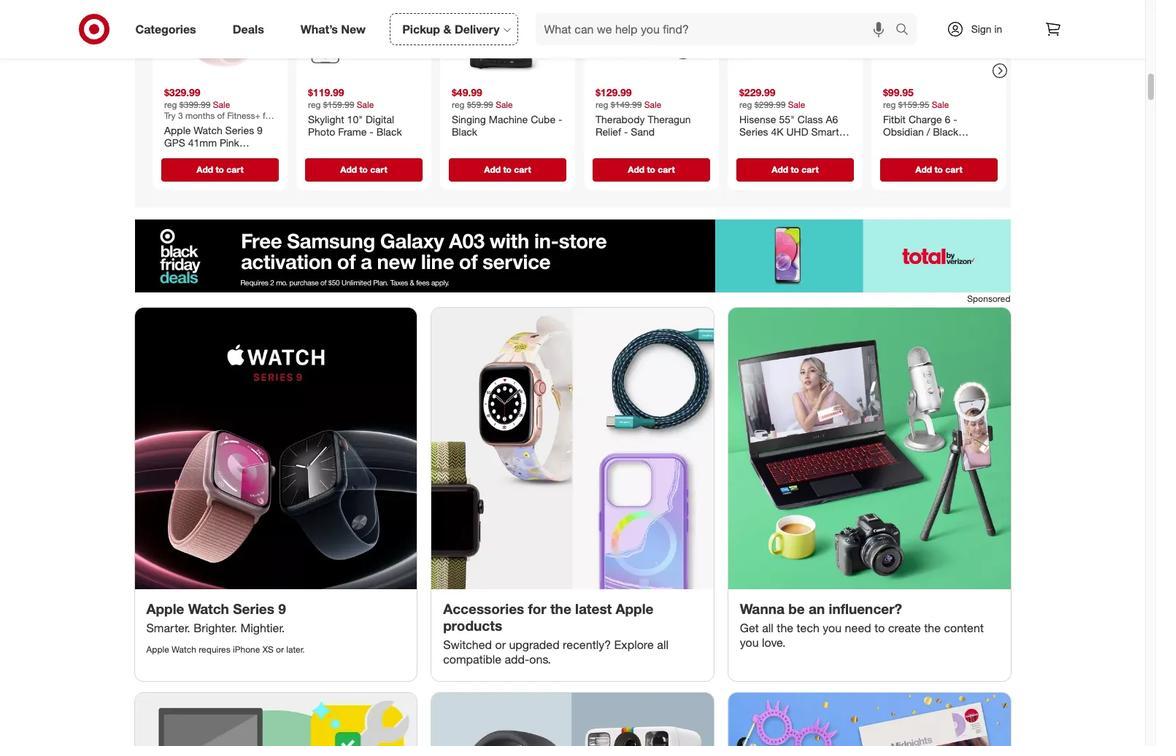 Task type: describe. For each thing, give the bounding box(es) containing it.
$159.99
[[323, 99, 354, 110]]

$119.99
[[308, 86, 344, 99]]

$329.99
[[164, 86, 200, 99]]

1 cart from the left
[[226, 164, 243, 175]]

latest
[[575, 601, 612, 618]]

$299.99
[[754, 99, 785, 110]]

0 horizontal spatial or
[[276, 645, 284, 656]]

in
[[994, 23, 1002, 35]]

add for $229.99
[[771, 164, 788, 175]]

cart for hisense 55" class a6 series 4k uhd smart google tv - 55a6h4 - special purchase
[[801, 164, 818, 175]]

add to cart for $49.99
[[484, 164, 531, 175]]

series inside $229.99 reg $299.99 sale hisense 55" class a6 series 4k uhd smart google tv - 55a6h4 - special purchase
[[739, 126, 768, 138]]

$99.95 reg $159.95 sale fitbit charge 6 - obsidian / black aluminum
[[883, 86, 958, 151]]

what's new
[[301, 22, 366, 36]]

theragun
[[647, 113, 691, 125]]

&
[[443, 22, 451, 36]]

cart for therabody theragun relief - sand
[[657, 164, 675, 175]]

add to cart button for $49.99
[[448, 158, 566, 181]]

watch for requires
[[172, 645, 196, 656]]

upgraded
[[509, 638, 560, 653]]

reg for $119.99
[[308, 99, 320, 110]]

sale for $99.95
[[932, 99, 949, 110]]

add for $129.99
[[628, 164, 644, 175]]

purchase
[[776, 151, 819, 164]]

add for $119.99
[[340, 164, 357, 175]]

to for $99.95
[[934, 164, 943, 175]]

what's
[[301, 22, 338, 36]]

to for $119.99
[[359, 164, 367, 175]]

add to cart for $229.99
[[771, 164, 818, 175]]

for
[[528, 601, 546, 618]]

add to cart button for $119.99
[[305, 158, 422, 181]]

- inside "$129.99 reg $149.99 sale therabody theragun relief - sand"
[[624, 126, 628, 138]]

cart for skylight 10" digital photo frame - black
[[370, 164, 387, 175]]

get
[[740, 621, 759, 636]]

content
[[944, 621, 984, 636]]

sale for $49.99
[[495, 99, 512, 110]]

/
[[926, 126, 930, 138]]

- right 'tv'
[[790, 138, 794, 151]]

singing
[[451, 113, 486, 125]]

- inside $99.95 reg $159.95 sale fitbit charge 6 - obsidian / black aluminum
[[953, 113, 957, 125]]

sale for $229.99
[[788, 99, 805, 110]]

machine
[[488, 113, 528, 125]]

skylight
[[308, 113, 344, 125]]

class
[[797, 113, 823, 125]]

the inside accessories for the latest apple products switched or upgraded recently? explore all compatible add-ons.
[[550, 601, 571, 618]]

be
[[788, 601, 805, 618]]

add to cart button for $329.99
[[161, 158, 278, 181]]

an
[[809, 601, 825, 618]]

sand
[[630, 126, 654, 138]]

cart for fitbit charge 6 - obsidian / black aluminum
[[945, 164, 962, 175]]

$129.99
[[595, 86, 631, 99]]

recently?
[[563, 638, 611, 653]]

or inside accessories for the latest apple products switched or upgraded recently? explore all compatible add-ons.
[[495, 638, 506, 653]]

$329.99 reg $399.99 sale
[[164, 86, 230, 110]]

add to cart for $329.99
[[196, 164, 243, 175]]

categories link
[[123, 13, 214, 45]]

2 horizontal spatial the
[[924, 621, 941, 636]]

apple watch series 9 gps 41mm pink aluminum case with light pink sport band - m/l image
[[158, 0, 281, 80]]

to for $129.99
[[647, 164, 655, 175]]

reg for $329.99
[[164, 99, 177, 110]]

search button
[[889, 13, 924, 48]]

cart for singing machine cube - black
[[514, 164, 531, 175]]

create
[[888, 621, 921, 636]]

google
[[739, 138, 772, 151]]

later.
[[286, 645, 305, 656]]

tech
[[797, 621, 820, 636]]

$229.99
[[739, 86, 775, 99]]

to inside wanna be an influencer? get all the tech you need to create the content you love.
[[875, 621, 885, 636]]

all inside accessories for the latest apple products switched or upgraded recently? explore all compatible add-ons.
[[657, 638, 669, 653]]

photo
[[308, 126, 335, 138]]

add to cart for $99.95
[[915, 164, 962, 175]]

apple inside accessories for the latest apple products switched or upgraded recently? explore all compatible add-ons.
[[616, 601, 653, 618]]

charge
[[908, 113, 942, 125]]

advertisement region
[[135, 219, 1010, 292]]

add-
[[505, 653, 529, 667]]

add to cart button for $99.95
[[880, 158, 997, 181]]

deals link
[[220, 13, 282, 45]]

what's new link
[[288, 13, 384, 45]]

tv
[[775, 138, 788, 151]]

sponsored
[[967, 293, 1010, 304]]

fitbit charge 6 - obsidian / black aluminum image
[[877, 0, 1000, 80]]

to for $329.99
[[215, 164, 224, 175]]

mightier.
[[240, 621, 285, 636]]

carousel region
[[135, 0, 1010, 208]]

switched
[[443, 638, 492, 653]]

a6
[[825, 113, 838, 125]]

$149.99
[[610, 99, 642, 110]]

fitbit
[[883, 113, 905, 125]]

- inside $119.99 reg $159.99 sale skylight 10" digital photo frame - black
[[369, 126, 373, 138]]

9
[[278, 601, 286, 618]]

brighter.
[[194, 621, 237, 636]]

accessories
[[443, 601, 524, 618]]

smart
[[811, 126, 839, 138]]

need
[[845, 621, 871, 636]]

1 horizontal spatial the
[[777, 621, 793, 636]]

sale for $129.99
[[644, 99, 661, 110]]

add to cart button for $229.99
[[736, 158, 854, 181]]

black for skylight 10" digital photo frame - black
[[376, 126, 401, 138]]

influencer?
[[829, 601, 902, 618]]

wanna be an influencer? get all the tech you need to create the content you love.
[[740, 601, 984, 650]]

hisense 55" class a6 series 4k uhd smart google tv - 55a6h4 -special purchase image
[[733, 0, 856, 80]]

explore
[[614, 638, 654, 653]]



Task type: vqa. For each thing, say whether or not it's contained in the screenshot.
the Carbohydrate
no



Task type: locate. For each thing, give the bounding box(es) containing it.
sale inside $49.99 reg $59.99 sale singing machine cube - black
[[495, 99, 512, 110]]

1 add from the left
[[196, 164, 213, 175]]

or right xs
[[276, 645, 284, 656]]

1 horizontal spatial all
[[762, 621, 774, 636]]

0 vertical spatial watch
[[188, 601, 229, 618]]

reg inside $99.95 reg $159.95 sale fitbit charge 6 - obsidian / black aluminum
[[883, 99, 896, 110]]

reg for $129.99
[[595, 99, 608, 110]]

3 reg from the left
[[451, 99, 464, 110]]

add to cart down frame
[[340, 164, 387, 175]]

series
[[739, 126, 768, 138], [233, 601, 274, 618]]

watch inside apple watch series 9 smarter. brighter. mightier.
[[188, 601, 229, 618]]

all right explore
[[657, 638, 669, 653]]

add for $329.99
[[196, 164, 213, 175]]

sale up machine
[[495, 99, 512, 110]]

frame
[[338, 126, 366, 138]]

$59.99
[[467, 99, 493, 110]]

3 add from the left
[[484, 164, 500, 175]]

3 add to cart button from the left
[[448, 158, 566, 181]]

1 horizontal spatial series
[[739, 126, 768, 138]]

1 horizontal spatial you
[[823, 621, 842, 636]]

uhd
[[786, 126, 808, 138]]

sale for $119.99
[[356, 99, 374, 110]]

3 cart from the left
[[514, 164, 531, 175]]

ons.
[[529, 653, 551, 667]]

2 sale from the left
[[356, 99, 374, 110]]

5 sale from the left
[[788, 99, 805, 110]]

apple inside apple watch series 9 smarter. brighter. mightier.
[[146, 601, 184, 618]]

the
[[550, 601, 571, 618], [777, 621, 793, 636], [924, 621, 941, 636]]

categories
[[135, 22, 196, 36]]

or right switched
[[495, 638, 506, 653]]

therabody theragun relief - sand image
[[589, 0, 713, 80]]

2 add to cart from the left
[[340, 164, 387, 175]]

add down machine
[[484, 164, 500, 175]]

smarter.
[[146, 621, 190, 636]]

apple watch requires iphone xs or later.
[[146, 645, 305, 656]]

0 vertical spatial all
[[762, 621, 774, 636]]

1 horizontal spatial or
[[495, 638, 506, 653]]

the right for
[[550, 601, 571, 618]]

add to cart button down machine
[[448, 158, 566, 181]]

sale inside "$129.99 reg $149.99 sale therabody theragun relief - sand"
[[644, 99, 661, 110]]

sale
[[213, 99, 230, 110], [356, 99, 374, 110], [495, 99, 512, 110], [644, 99, 661, 110], [788, 99, 805, 110], [932, 99, 949, 110]]

wanna
[[740, 601, 784, 618]]

$229.99 reg $299.99 sale hisense 55" class a6 series 4k uhd smart google tv - 55a6h4 - special purchase
[[739, 86, 841, 164]]

add down "purchase" on the right top
[[771, 164, 788, 175]]

4 add to cart from the left
[[628, 164, 675, 175]]

sign in link
[[934, 13, 1025, 45]]

add to cart down sand
[[628, 164, 675, 175]]

reg inside $119.99 reg $159.99 sale skylight 10" digital photo frame - black
[[308, 99, 320, 110]]

accessories for the latest apple products switched or upgraded recently? explore all compatible add-ons.
[[443, 601, 669, 667]]

- right cube
[[558, 113, 562, 125]]

add down $399.99
[[196, 164, 213, 175]]

series inside apple watch series 9 smarter. brighter. mightier.
[[233, 601, 274, 618]]

to for $229.99
[[790, 164, 799, 175]]

add to cart down $399.99
[[196, 164, 243, 175]]

6 add to cart from the left
[[915, 164, 962, 175]]

sign
[[971, 23, 992, 35]]

reg down $329.99
[[164, 99, 177, 110]]

sale for $329.99
[[213, 99, 230, 110]]

to
[[215, 164, 224, 175], [359, 164, 367, 175], [503, 164, 511, 175], [647, 164, 655, 175], [790, 164, 799, 175], [934, 164, 943, 175], [875, 621, 885, 636]]

you left love.
[[740, 636, 759, 650]]

or
[[495, 638, 506, 653], [276, 645, 284, 656]]

watch
[[188, 601, 229, 618], [172, 645, 196, 656]]

3 sale from the left
[[495, 99, 512, 110]]

obsidian
[[883, 126, 923, 138]]

black for fitbit charge 6 - obsidian / black aluminum
[[933, 126, 958, 138]]

pickup
[[402, 22, 440, 36]]

5 reg from the left
[[739, 99, 752, 110]]

iphone
[[233, 645, 260, 656]]

reg for $229.99
[[739, 99, 752, 110]]

6 add to cart button from the left
[[880, 158, 997, 181]]

cube
[[530, 113, 555, 125]]

55"
[[779, 113, 794, 125]]

add to cart
[[196, 164, 243, 175], [340, 164, 387, 175], [484, 164, 531, 175], [628, 164, 675, 175], [771, 164, 818, 175], [915, 164, 962, 175]]

reg for $99.95
[[883, 99, 896, 110]]

2 horizontal spatial black
[[933, 126, 958, 138]]

0 vertical spatial series
[[739, 126, 768, 138]]

add to cart down "purchase" on the right top
[[771, 164, 818, 175]]

$399.99
[[179, 99, 210, 110]]

reg down $229.99
[[739, 99, 752, 110]]

reg for $49.99
[[451, 99, 464, 110]]

add
[[196, 164, 213, 175], [340, 164, 357, 175], [484, 164, 500, 175], [628, 164, 644, 175], [771, 164, 788, 175], [915, 164, 932, 175]]

1 vertical spatial series
[[233, 601, 274, 618]]

you
[[823, 621, 842, 636], [740, 636, 759, 650]]

black inside $99.95 reg $159.95 sale fitbit charge 6 - obsidian / black aluminum
[[933, 126, 958, 138]]

4 sale from the left
[[644, 99, 661, 110]]

you right "tech"
[[823, 621, 842, 636]]

watch down smarter.
[[172, 645, 196, 656]]

special
[[739, 151, 773, 164]]

digital
[[365, 113, 394, 125]]

add to cart button for $129.99
[[592, 158, 710, 181]]

add to cart button down sand
[[592, 158, 710, 181]]

add down aluminum
[[915, 164, 932, 175]]

xs
[[262, 645, 274, 656]]

reg down $129.99
[[595, 99, 608, 110]]

deals
[[233, 22, 264, 36]]

sign in
[[971, 23, 1002, 35]]

6 cart from the left
[[945, 164, 962, 175]]

black
[[376, 126, 401, 138], [451, 126, 477, 138], [933, 126, 958, 138]]

skylight 10" digital photo frame - black image
[[302, 0, 425, 80]]

reg down the $49.99
[[451, 99, 464, 110]]

reg down $119.99 on the left top
[[308, 99, 320, 110]]

relief
[[595, 126, 621, 138]]

all right get
[[762, 621, 774, 636]]

$49.99 reg $59.99 sale singing machine cube - black
[[451, 86, 562, 138]]

compatible
[[443, 653, 501, 667]]

2 black from the left
[[451, 126, 477, 138]]

1 sale from the left
[[213, 99, 230, 110]]

sale right $399.99
[[213, 99, 230, 110]]

0 horizontal spatial all
[[657, 638, 669, 653]]

1 reg from the left
[[164, 99, 177, 110]]

What can we help you find? suggestions appear below search field
[[535, 13, 899, 45]]

new
[[341, 22, 366, 36]]

2 cart from the left
[[370, 164, 387, 175]]

add for $49.99
[[484, 164, 500, 175]]

products
[[443, 618, 502, 634]]

series up "mightier."
[[233, 601, 274, 618]]

3 add to cart from the left
[[484, 164, 531, 175]]

to for $49.99
[[503, 164, 511, 175]]

add to cart button down /
[[880, 158, 997, 181]]

delivery
[[455, 22, 500, 36]]

5 add to cart from the left
[[771, 164, 818, 175]]

apple down smarter.
[[146, 645, 169, 656]]

pickup & delivery
[[402, 22, 500, 36]]

apple for 9
[[146, 601, 184, 618]]

series up google at top
[[739, 126, 768, 138]]

6 add from the left
[[915, 164, 932, 175]]

add to cart button down frame
[[305, 158, 422, 181]]

aluminum
[[883, 138, 928, 151]]

2 add from the left
[[340, 164, 357, 175]]

black down singing
[[451, 126, 477, 138]]

sale up the 55"
[[788, 99, 805, 110]]

sale up '6'
[[932, 99, 949, 110]]

$129.99 reg $149.99 sale therabody theragun relief - sand
[[595, 86, 691, 138]]

sale inside $99.95 reg $159.95 sale fitbit charge 6 - obsidian / black aluminum
[[932, 99, 949, 110]]

all inside wanna be an influencer? get all the tech you need to create the content you love.
[[762, 621, 774, 636]]

reg
[[164, 99, 177, 110], [308, 99, 320, 110], [451, 99, 464, 110], [595, 99, 608, 110], [739, 99, 752, 110], [883, 99, 896, 110]]

add to cart button down $399.99
[[161, 158, 278, 181]]

add for $99.95
[[915, 164, 932, 175]]

black down digital
[[376, 126, 401, 138]]

2 add to cart button from the left
[[305, 158, 422, 181]]

5 add from the left
[[771, 164, 788, 175]]

add to cart button
[[161, 158, 278, 181], [305, 158, 422, 181], [448, 158, 566, 181], [592, 158, 710, 181], [736, 158, 854, 181], [880, 158, 997, 181]]

1 vertical spatial watch
[[172, 645, 196, 656]]

0 horizontal spatial the
[[550, 601, 571, 618]]

reg inside $229.99 reg $299.99 sale hisense 55" class a6 series 4k uhd smart google tv - 55a6h4 - special purchase
[[739, 99, 752, 110]]

sale inside $119.99 reg $159.99 sale skylight 10" digital photo frame - black
[[356, 99, 374, 110]]

add to cart down machine
[[484, 164, 531, 175]]

add to cart down /
[[915, 164, 962, 175]]

1 vertical spatial all
[[657, 638, 669, 653]]

0 horizontal spatial you
[[740, 636, 759, 650]]

4 cart from the left
[[657, 164, 675, 175]]

requires
[[199, 645, 230, 656]]

$49.99
[[451, 86, 482, 99]]

6 sale from the left
[[932, 99, 949, 110]]

4 add from the left
[[628, 164, 644, 175]]

- down smart
[[837, 138, 841, 151]]

- down digital
[[369, 126, 373, 138]]

apple up smarter.
[[146, 601, 184, 618]]

3 black from the left
[[933, 126, 958, 138]]

apple watch series 9 smarter. brighter. mightier.
[[146, 601, 286, 636]]

add down frame
[[340, 164, 357, 175]]

black down '6'
[[933, 126, 958, 138]]

6
[[944, 113, 950, 125]]

love.
[[762, 636, 786, 650]]

4 add to cart button from the left
[[592, 158, 710, 181]]

add to cart for $119.99
[[340, 164, 387, 175]]

5 add to cart button from the left
[[736, 158, 854, 181]]

$119.99 reg $159.99 sale skylight 10" digital photo frame - black
[[308, 86, 401, 138]]

add down sand
[[628, 164, 644, 175]]

2 reg from the left
[[308, 99, 320, 110]]

watch up brighter.
[[188, 601, 229, 618]]

0 horizontal spatial black
[[376, 126, 401, 138]]

- down therabody
[[624, 126, 628, 138]]

apple up explore
[[616, 601, 653, 618]]

add to cart button down 'tv'
[[736, 158, 854, 181]]

reg inside "$129.99 reg $149.99 sale therabody theragun relief - sand"
[[595, 99, 608, 110]]

6 reg from the left
[[883, 99, 896, 110]]

10"
[[347, 113, 362, 125]]

4k
[[771, 126, 783, 138]]

1 add to cart button from the left
[[161, 158, 278, 181]]

5 cart from the left
[[801, 164, 818, 175]]

hisense
[[739, 113, 776, 125]]

the down be
[[777, 621, 793, 636]]

1 horizontal spatial black
[[451, 126, 477, 138]]

sale up 10"
[[356, 99, 374, 110]]

- right '6'
[[953, 113, 957, 125]]

black inside $119.99 reg $159.99 sale skylight 10" digital photo frame - black
[[376, 126, 401, 138]]

reg inside $49.99 reg $59.99 sale singing machine cube - black
[[451, 99, 464, 110]]

sale inside $329.99 reg $399.99 sale
[[213, 99, 230, 110]]

4 reg from the left
[[595, 99, 608, 110]]

- inside $49.99 reg $59.99 sale singing machine cube - black
[[558, 113, 562, 125]]

reg down $99.95
[[883, 99, 896, 110]]

reg inside $329.99 reg $399.99 sale
[[164, 99, 177, 110]]

the right create
[[924, 621, 941, 636]]

watch for series
[[188, 601, 229, 618]]

0 horizontal spatial series
[[233, 601, 274, 618]]

black inside $49.99 reg $59.99 sale singing machine cube - black
[[451, 126, 477, 138]]

$159.95
[[898, 99, 929, 110]]

apple for iphone
[[146, 645, 169, 656]]

55a6h4
[[797, 138, 834, 151]]

sale inside $229.99 reg $299.99 sale hisense 55" class a6 series 4k uhd smart google tv - 55a6h4 - special purchase
[[788, 99, 805, 110]]

sale up theragun
[[644, 99, 661, 110]]

therabody
[[595, 113, 644, 125]]

search
[[889, 23, 924, 38]]

$99.95
[[883, 86, 913, 99]]

1 add to cart from the left
[[196, 164, 243, 175]]

1 black from the left
[[376, 126, 401, 138]]

add to cart for $129.99
[[628, 164, 675, 175]]

singing machine cube - black image
[[446, 0, 569, 80]]

pickup & delivery link
[[390, 13, 518, 45]]



